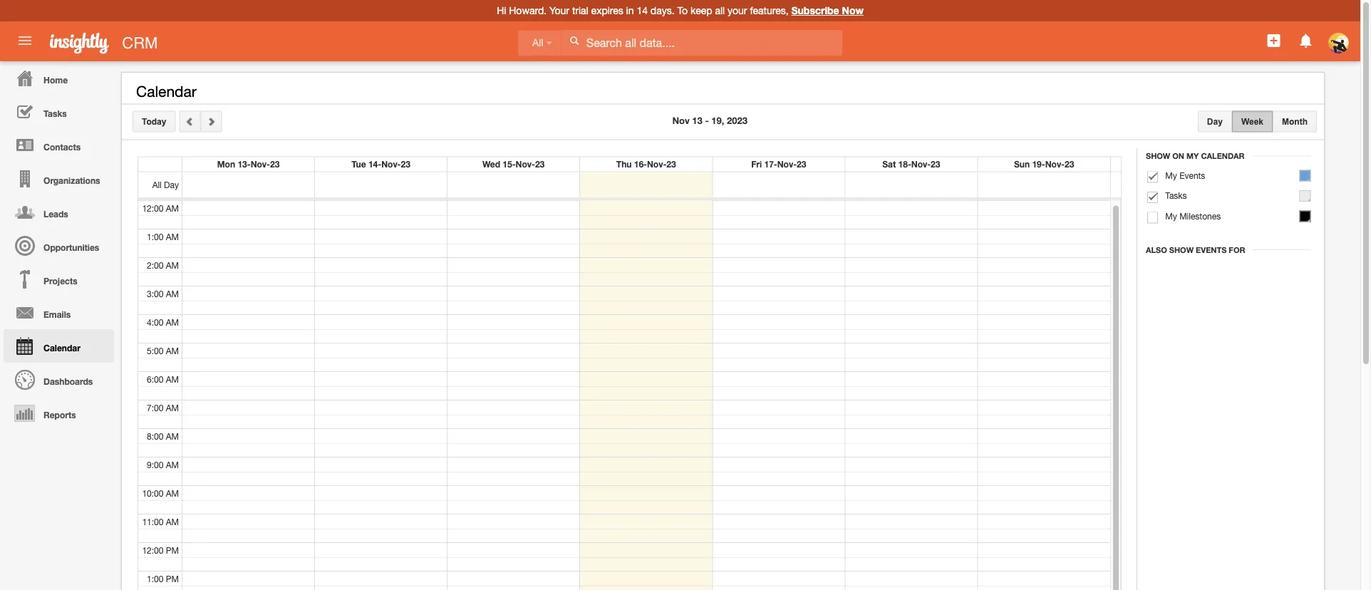 Task type: describe. For each thing, give the bounding box(es) containing it.
8:00
[[147, 431, 164, 441]]

today button
[[133, 111, 176, 132]]

am for 2:00 am
[[166, 260, 179, 270]]

am for 4:00 am
[[166, 317, 179, 327]]

nov- for 15-
[[516, 159, 535, 169]]

am for 7:00 am
[[166, 402, 179, 412]]

11:00
[[142, 517, 164, 527]]

tue
[[352, 159, 366, 169]]

my for my milestones
[[1166, 211, 1178, 221]]

howard.
[[509, 5, 547, 16]]

am for 8:00 am
[[166, 431, 179, 441]]

home
[[44, 75, 68, 85]]

pm for 1:00 pm
[[166, 574, 179, 584]]

23 for sun 19-nov-23
[[1065, 159, 1075, 169]]

nov 13 - 19, 2023
[[673, 115, 748, 126]]

tasks inside "link"
[[44, 108, 67, 118]]

all day
[[152, 180, 179, 190]]

12:00 am
[[142, 203, 179, 213]]

tasks link
[[4, 95, 114, 128]]

16-
[[634, 159, 647, 169]]

organizations link
[[4, 162, 114, 195]]

sun
[[1015, 159, 1030, 169]]

nov- for 18-
[[912, 159, 931, 169]]

2:00 am
[[147, 260, 179, 270]]

0 vertical spatial events
[[1180, 170, 1206, 180]]

6:00 am
[[147, 374, 179, 384]]

8:00 am
[[147, 431, 179, 441]]

17-
[[765, 159, 778, 169]]

11:00 am
[[142, 517, 179, 527]]

days.
[[651, 5, 675, 16]]

all link
[[518, 30, 561, 56]]

My Events checkbox
[[1148, 171, 1159, 183]]

19,
[[712, 115, 725, 126]]

subscribe now link
[[792, 5, 864, 16]]

12:00 for 12:00 pm
[[142, 545, 164, 555]]

nov- for 14-
[[382, 159, 401, 169]]

0 vertical spatial show
[[1147, 152, 1171, 161]]

am for 12:00 am
[[166, 203, 179, 213]]

tue 14-nov-23
[[352, 159, 411, 169]]

mon 13-nov-23
[[217, 159, 280, 169]]

week
[[1242, 117, 1264, 126]]

day inside button
[[1208, 117, 1223, 126]]

23 for tue 14-nov-23
[[401, 159, 411, 169]]

month
[[1283, 117, 1308, 126]]

9:00 am
[[147, 460, 179, 470]]

2:00
[[147, 260, 164, 270]]

opportunities
[[44, 242, 99, 252]]

am for 11:00 am
[[166, 517, 179, 527]]

14
[[637, 5, 648, 16]]

day button
[[1198, 111, 1233, 132]]

contacts link
[[4, 128, 114, 162]]

1:00 for 1:00 pm
[[147, 574, 164, 584]]

now
[[842, 5, 864, 16]]

emails
[[44, 309, 71, 319]]

projects
[[44, 276, 77, 286]]

all for all day
[[152, 180, 162, 190]]

expires
[[592, 5, 624, 16]]

14-
[[369, 159, 382, 169]]

pm for 12:00 pm
[[166, 545, 179, 555]]

am for 1:00 am
[[166, 231, 179, 241]]

also
[[1147, 245, 1168, 255]]

sat
[[883, 159, 896, 169]]

10:00
[[142, 488, 164, 498]]

show on my calendar
[[1147, 152, 1245, 161]]

leads
[[44, 209, 68, 219]]

0 horizontal spatial day
[[164, 180, 179, 190]]

fri 17-nov-23
[[752, 159, 807, 169]]

0 vertical spatial my
[[1187, 152, 1200, 161]]

keep
[[691, 5, 713, 16]]

Tasks checkbox
[[1148, 192, 1159, 203]]

9:00
[[147, 460, 164, 470]]

thu
[[617, 159, 632, 169]]

next image
[[206, 117, 216, 127]]

my events
[[1166, 170, 1206, 180]]

1 vertical spatial calendar
[[1202, 152, 1245, 161]]

am for 9:00 am
[[166, 460, 179, 470]]

fri
[[752, 159, 762, 169]]

to
[[678, 5, 688, 16]]

23 for wed 15-nov-23
[[535, 159, 545, 169]]

10:00 am
[[142, 488, 179, 498]]

am for 5:00 am
[[166, 345, 179, 355]]

month button
[[1273, 111, 1318, 132]]

reports
[[44, 410, 76, 420]]

hi howard. your trial expires in 14 days. to keep all your features, subscribe now
[[497, 5, 864, 16]]

dashboards link
[[4, 363, 114, 396]]

navigation containing home
[[0, 61, 114, 430]]

previous image
[[185, 117, 195, 127]]

crm
[[122, 34, 158, 52]]

13
[[693, 115, 703, 126]]

nov- for 16-
[[647, 159, 667, 169]]

13-
[[238, 159, 251, 169]]

1:00 pm
[[147, 574, 179, 584]]

12:00 for 12:00 am
[[142, 203, 164, 213]]

am for 3:00 am
[[166, 288, 179, 298]]

all
[[715, 5, 725, 16]]



Task type: locate. For each thing, give the bounding box(es) containing it.
1 23 from the left
[[270, 159, 280, 169]]

today
[[142, 117, 166, 126]]

23 right 16-
[[667, 159, 676, 169]]

am for 10:00 am
[[166, 488, 179, 498]]

1 vertical spatial day
[[164, 180, 179, 190]]

contacts
[[44, 142, 81, 152]]

15-
[[503, 159, 516, 169]]

reports link
[[4, 396, 114, 430]]

23 right '17-'
[[797, 159, 807, 169]]

pm down '12:00 pm' at the left of page
[[166, 574, 179, 584]]

calendar
[[136, 83, 197, 100], [1202, 152, 1245, 161], [44, 343, 80, 353]]

4:00 am
[[147, 317, 179, 327]]

organizations
[[44, 175, 100, 185]]

0 vertical spatial 12:00
[[142, 203, 164, 213]]

for
[[1229, 245, 1246, 255]]

1:00 down '12:00 pm' at the left of page
[[147, 574, 164, 584]]

2 am from the top
[[166, 231, 179, 241]]

all for all
[[533, 37, 544, 48]]

23 right 15-
[[535, 159, 545, 169]]

wed 15-nov-23
[[483, 159, 545, 169]]

6:00
[[147, 374, 164, 384]]

notifications image
[[1298, 32, 1315, 49]]

white image
[[570, 36, 580, 46]]

1 pm from the top
[[166, 545, 179, 555]]

4:00
[[147, 317, 164, 327]]

3 am from the top
[[166, 260, 179, 270]]

projects link
[[4, 262, 114, 296]]

calendar down "day" button
[[1202, 152, 1245, 161]]

23 for mon 13-nov-23
[[270, 159, 280, 169]]

day up 12:00 am
[[164, 180, 179, 190]]

23 for fri 17-nov-23
[[797, 159, 807, 169]]

all up 12:00 am
[[152, 180, 162, 190]]

my
[[1187, 152, 1200, 161], [1166, 170, 1178, 180], [1166, 211, 1178, 221]]

trial
[[572, 5, 589, 16]]

show right also
[[1170, 245, 1194, 255]]

1 vertical spatial pm
[[166, 574, 179, 584]]

your
[[728, 5, 748, 16]]

1 vertical spatial all
[[152, 180, 162, 190]]

week button
[[1233, 111, 1273, 132]]

wed
[[483, 159, 501, 169]]

sat 18-nov-23
[[883, 159, 941, 169]]

hi
[[497, 5, 507, 16]]

1 horizontal spatial day
[[1208, 117, 1223, 126]]

nov-
[[251, 159, 270, 169], [382, 159, 401, 169], [516, 159, 535, 169], [647, 159, 667, 169], [778, 159, 797, 169], [912, 159, 931, 169], [1046, 159, 1065, 169]]

am for 6:00 am
[[166, 374, 179, 384]]

23 right 13-
[[270, 159, 280, 169]]

am right 6:00 on the left bottom of the page
[[166, 374, 179, 384]]

am up the 2:00 am
[[166, 231, 179, 241]]

opportunities link
[[4, 229, 114, 262]]

thu 16-nov-23
[[617, 159, 676, 169]]

12:00 pm
[[142, 545, 179, 555]]

1:00
[[147, 231, 164, 241], [147, 574, 164, 584]]

4 am from the top
[[166, 288, 179, 298]]

events left for
[[1196, 245, 1227, 255]]

1:00 for 1:00 am
[[147, 231, 164, 241]]

tasks down "my events"
[[1166, 191, 1188, 201]]

am right 2:00
[[166, 260, 179, 270]]

pm up "1:00 pm"
[[166, 545, 179, 555]]

2023
[[727, 115, 748, 126]]

3:00 am
[[147, 288, 179, 298]]

am right 3:00
[[166, 288, 179, 298]]

1 vertical spatial 1:00
[[147, 574, 164, 584]]

0 vertical spatial day
[[1208, 117, 1223, 126]]

5:00
[[147, 345, 164, 355]]

23 right 19-
[[1065, 159, 1075, 169]]

my right my milestones checkbox
[[1166, 211, 1178, 221]]

leads link
[[4, 195, 114, 229]]

am right 11:00
[[166, 517, 179, 527]]

-
[[705, 115, 709, 126]]

show left on
[[1147, 152, 1171, 161]]

12 am from the top
[[166, 517, 179, 527]]

5 am from the top
[[166, 317, 179, 327]]

subscribe
[[792, 5, 840, 16]]

am right '9:00'
[[166, 460, 179, 470]]

23 right 18- at the right top of page
[[931, 159, 941, 169]]

11 am from the top
[[166, 488, 179, 498]]

my right my events option
[[1166, 170, 1178, 180]]

2 vertical spatial calendar
[[44, 343, 80, 353]]

1 horizontal spatial all
[[533, 37, 544, 48]]

dashboards
[[44, 376, 93, 386]]

nov- for 13-
[[251, 159, 270, 169]]

1 horizontal spatial calendar
[[136, 83, 197, 100]]

1 vertical spatial 12:00
[[142, 545, 164, 555]]

on
[[1173, 152, 1185, 161]]

nov- right the tue
[[382, 159, 401, 169]]

2 1:00 from the top
[[147, 574, 164, 584]]

2 nov- from the left
[[382, 159, 401, 169]]

show
[[1147, 152, 1171, 161], [1170, 245, 1194, 255]]

8 am from the top
[[166, 402, 179, 412]]

5 23 from the left
[[797, 159, 807, 169]]

9 am from the top
[[166, 431, 179, 441]]

1 vertical spatial show
[[1170, 245, 1194, 255]]

1 vertical spatial events
[[1196, 245, 1227, 255]]

nov- right the wed on the left of page
[[516, 159, 535, 169]]

1 horizontal spatial tasks
[[1166, 191, 1188, 201]]

events
[[1180, 170, 1206, 180], [1196, 245, 1227, 255]]

0 horizontal spatial calendar
[[44, 343, 80, 353]]

nov- right sat
[[912, 159, 931, 169]]

7:00 am
[[147, 402, 179, 412]]

3 nov- from the left
[[516, 159, 535, 169]]

0 horizontal spatial tasks
[[44, 108, 67, 118]]

0 vertical spatial all
[[533, 37, 544, 48]]

events down 'show on my calendar' on the top
[[1180, 170, 1206, 180]]

2 23 from the left
[[401, 159, 411, 169]]

am right "4:00"
[[166, 317, 179, 327]]

0 vertical spatial tasks
[[44, 108, 67, 118]]

day left week
[[1208, 117, 1223, 126]]

23 for thu 16-nov-23
[[667, 159, 676, 169]]

3 23 from the left
[[535, 159, 545, 169]]

nov- for 17-
[[778, 159, 797, 169]]

2 pm from the top
[[166, 574, 179, 584]]

6 nov- from the left
[[912, 159, 931, 169]]

7 nov- from the left
[[1046, 159, 1065, 169]]

mon
[[217, 159, 235, 169]]

day
[[1208, 117, 1223, 126], [164, 180, 179, 190]]

am right 5:00
[[166, 345, 179, 355]]

in
[[626, 5, 634, 16]]

calendar link
[[4, 329, 114, 363]]

nov
[[673, 115, 690, 126]]

calendar up "dashboards" link
[[44, 343, 80, 353]]

1 am from the top
[[166, 203, 179, 213]]

12:00
[[142, 203, 164, 213], [142, 545, 164, 555]]

10 am from the top
[[166, 460, 179, 470]]

7:00
[[147, 402, 164, 412]]

calendar up today
[[136, 83, 197, 100]]

My Milestones checkbox
[[1148, 212, 1159, 224]]

1:00 am
[[147, 231, 179, 241]]

6 am from the top
[[166, 345, 179, 355]]

am down all day at the top left of page
[[166, 203, 179, 213]]

0 horizontal spatial all
[[152, 180, 162, 190]]

sun 19-nov-23
[[1015, 159, 1075, 169]]

4 23 from the left
[[667, 159, 676, 169]]

Search all data.... text field
[[562, 30, 843, 56]]

0 vertical spatial calendar
[[136, 83, 197, 100]]

my for my events
[[1166, 170, 1178, 180]]

12:00 down all day at the top left of page
[[142, 203, 164, 213]]

nov- right the sun
[[1046, 159, 1065, 169]]

all down howard.
[[533, 37, 544, 48]]

also show events for
[[1147, 245, 1246, 255]]

4 nov- from the left
[[647, 159, 667, 169]]

am right 7:00
[[166, 402, 179, 412]]

0 vertical spatial pm
[[166, 545, 179, 555]]

2 vertical spatial my
[[1166, 211, 1178, 221]]

7 am from the top
[[166, 374, 179, 384]]

1 1:00 from the top
[[147, 231, 164, 241]]

features,
[[750, 5, 789, 16]]

am
[[166, 203, 179, 213], [166, 231, 179, 241], [166, 260, 179, 270], [166, 288, 179, 298], [166, 317, 179, 327], [166, 345, 179, 355], [166, 374, 179, 384], [166, 402, 179, 412], [166, 431, 179, 441], [166, 460, 179, 470], [166, 488, 179, 498], [166, 517, 179, 527]]

23 for sat 18-nov-23
[[931, 159, 941, 169]]

5:00 am
[[147, 345, 179, 355]]

6 23 from the left
[[931, 159, 941, 169]]

12:00 down 11:00
[[142, 545, 164, 555]]

all
[[533, 37, 544, 48], [152, 180, 162, 190]]

emails link
[[4, 296, 114, 329]]

am right 10:00
[[166, 488, 179, 498]]

2 horizontal spatial calendar
[[1202, 152, 1245, 161]]

1 vertical spatial tasks
[[1166, 191, 1188, 201]]

nov- right the "thu"
[[647, 159, 667, 169]]

my right on
[[1187, 152, 1200, 161]]

my milestones
[[1166, 211, 1221, 221]]

0 vertical spatial 1:00
[[147, 231, 164, 241]]

tasks up contacts link
[[44, 108, 67, 118]]

nov- for 19-
[[1046, 159, 1065, 169]]

your
[[550, 5, 570, 16]]

5 nov- from the left
[[778, 159, 797, 169]]

milestones
[[1180, 211, 1221, 221]]

1:00 up 2:00
[[147, 231, 164, 241]]

19-
[[1033, 159, 1046, 169]]

3:00
[[147, 288, 164, 298]]

nov- right mon at the left top of page
[[251, 159, 270, 169]]

2 12:00 from the top
[[142, 545, 164, 555]]

navigation
[[0, 61, 114, 430]]

am right the 8:00
[[166, 431, 179, 441]]

1 nov- from the left
[[251, 159, 270, 169]]

23 right 14- at the top of page
[[401, 159, 411, 169]]

1 vertical spatial my
[[1166, 170, 1178, 180]]

home link
[[4, 61, 114, 95]]

1 12:00 from the top
[[142, 203, 164, 213]]

nov- right fri
[[778, 159, 797, 169]]

7 23 from the left
[[1065, 159, 1075, 169]]



Task type: vqa. For each thing, say whether or not it's contained in the screenshot.
1000 Escalon Street "cell"
no



